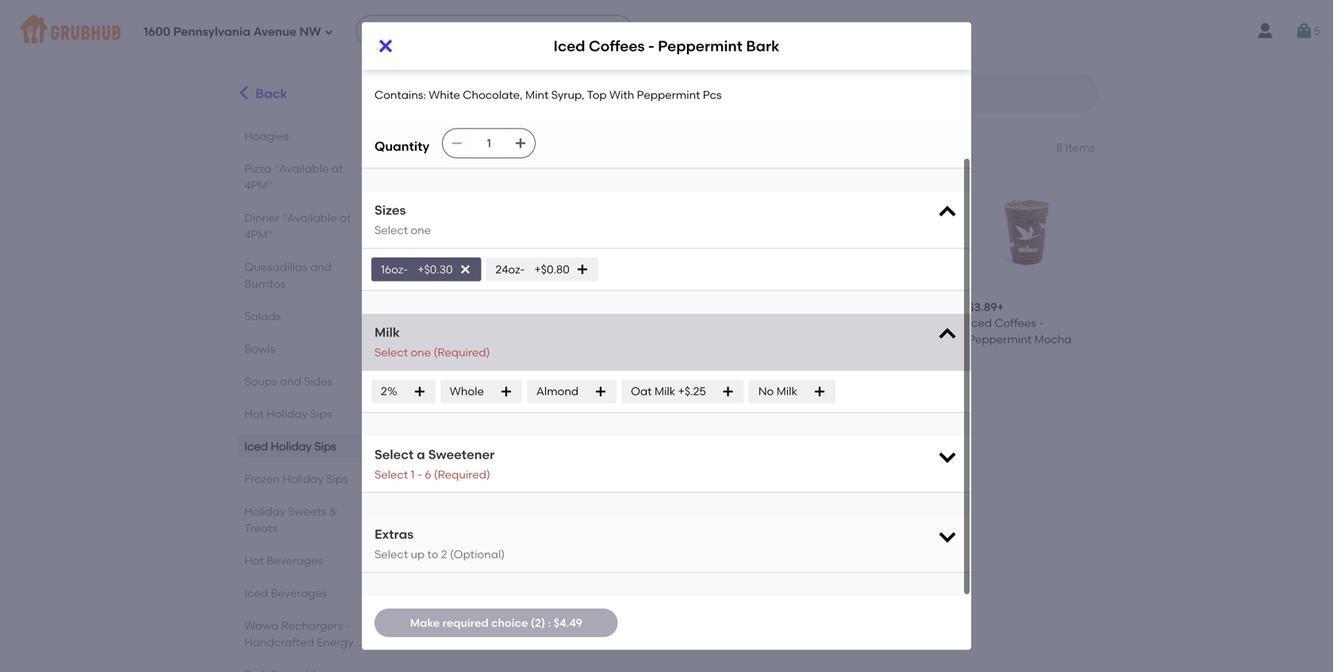 Task type: locate. For each thing, give the bounding box(es) containing it.
wawa rechargers - handcrafted energy drinks (contains caffeine)
[[245, 619, 354, 673]]

(2)
[[531, 616, 546, 630]]

sizes select one
[[375, 203, 431, 237]]

+$0.30
[[418, 263, 453, 276]]

0 vertical spatial hot
[[245, 407, 264, 421]]

iced inside $4.49 + iced coffees - frosted sugar cookie
[[833, 317, 856, 330]]

bark
[[747, 37, 780, 55], [763, 333, 787, 346], [490, 558, 514, 572]]

- inside "$4.49 + iced coffees - peppermint bark"
[[767, 317, 772, 330]]

milk right no at bottom
[[777, 385, 798, 398]]

at for pizza "available at 4pm"
[[332, 162, 343, 175]]

oat milk +$.25
[[631, 385, 706, 398]]

4 select from the top
[[375, 468, 408, 481]]

1 horizontal spatial iced holiday sips
[[424, 136, 569, 156]]

+ inside "$4.49 + iced coffees - peppermint bark"
[[725, 301, 732, 314]]

and for quesadillas
[[310, 260, 332, 274]]

milk select one (required)
[[375, 325, 490, 359]]

3 + from the left
[[725, 301, 732, 314]]

(required)
[[434, 346, 490, 359], [434, 468, 491, 481]]

3 select from the top
[[375, 447, 414, 462]]

and inside soups and sides tab
[[280, 375, 301, 388]]

2 one from the top
[[411, 346, 431, 359]]

coffees inside $3.89 + iced coffees - peppermint mocha
[[995, 317, 1037, 330]]

4pm" inside dinner "available at 4pm"
[[245, 228, 273, 241]]

wawa rechargers - handcrafted energy drinks (contains caffeine) tab
[[245, 618, 368, 673]]

bark inside cold brews - peppermint bark
[[490, 558, 514, 572]]

frosted for iced coffees - frosted sugar cookie
[[833, 333, 873, 346]]

0 vertical spatial frosted
[[494, 317, 534, 330]]

sips down the contains: white chocolate, mint syrup, top with peppermint pcs
[[534, 136, 569, 156]]

1 horizontal spatial drinks
[[697, 558, 729, 572]]

0 vertical spatial (required)
[[434, 346, 490, 359]]

holiday for frozen holiday sips tab
[[283, 472, 324, 486]]

caffeine)
[[245, 669, 295, 673]]

soups
[[245, 375, 277, 388]]

1 vertical spatial (required)
[[434, 468, 491, 481]]

0 horizontal spatial and
[[280, 375, 301, 388]]

0 horizontal spatial milk
[[375, 325, 400, 340]]

select for milk
[[375, 346, 408, 359]]

iced inside $3.89 + iced coffees - peppermint mocha
[[969, 317, 993, 330]]

1 vertical spatial one
[[411, 346, 431, 359]]

sweetener
[[429, 447, 495, 462]]

0 horizontal spatial drinks
[[245, 653, 277, 666]]

1 vertical spatial beverages
[[271, 587, 327, 600]]

milk for oat milk +$.25
[[655, 385, 676, 398]]

2 horizontal spatial milk
[[777, 385, 798, 398]]

1 vertical spatial at
[[340, 211, 351, 225]]

select up '2%'
[[375, 346, 408, 359]]

1 vertical spatial frosted
[[833, 333, 873, 346]]

1 horizontal spatial lattes
[[587, 317, 620, 330]]

hot for hot beverages
[[245, 554, 264, 568]]

2 vertical spatial bark
[[490, 558, 514, 572]]

iced coffees - frosted sugar cookie image
[[833, 173, 950, 290]]

+ inside $4.49 + iced coffees - frosted sugar cookie
[[862, 301, 868, 314]]

drinks inside 'recharger energy drinks - winter blues (blue raspberry, vanilla)'
[[697, 558, 729, 572]]

a
[[417, 447, 425, 462]]

one
[[411, 224, 431, 237], [411, 346, 431, 359]]

1 (required) from the top
[[434, 346, 490, 359]]

contains: white chocolate, mint syrup, top with peppermint pcs
[[375, 88, 722, 102]]

"available inside pizza "available at 4pm"
[[274, 162, 329, 175]]

lattes down $5.49
[[587, 317, 620, 330]]

at
[[332, 162, 343, 175], [340, 211, 351, 225]]

select left 1
[[375, 468, 408, 481]]

drinks up the caffeine)
[[245, 653, 277, 666]]

select down sizes
[[375, 224, 408, 237]]

0 horizontal spatial frosted
[[494, 317, 534, 330]]

select inside milk select one (required)
[[375, 346, 408, 359]]

1 one from the top
[[411, 224, 431, 237]]

bark inside "$4.49 + iced coffees - peppermint bark"
[[763, 333, 787, 346]]

sips down hot holiday sips tab
[[315, 440, 336, 453]]

1 vertical spatial bark
[[763, 333, 787, 346]]

drinks up "(blue"
[[697, 558, 729, 572]]

at left sizes
[[340, 211, 351, 225]]

2 sugar from the left
[[876, 333, 908, 346]]

burritos
[[245, 277, 286, 291]]

1 vertical spatial drinks
[[245, 653, 277, 666]]

5
[[1315, 24, 1321, 38]]

iced
[[554, 37, 586, 55], [424, 136, 461, 156], [424, 317, 448, 330], [560, 317, 584, 330], [697, 317, 720, 330], [833, 317, 856, 330], [969, 317, 993, 330], [245, 440, 268, 453], [245, 587, 268, 600]]

2 select from the top
[[375, 346, 408, 359]]

"available down "pizza "available at 4pm"" "tab"
[[282, 211, 337, 225]]

svg image
[[1296, 21, 1315, 40], [376, 37, 395, 56], [451, 137, 464, 150], [937, 201, 959, 224], [937, 324, 959, 346], [414, 385, 426, 398], [937, 446, 959, 468]]

sugar for lattes
[[424, 333, 456, 346]]

cookie inside $6.09 + iced lattes - frosted sugar cookie
[[459, 333, 497, 346]]

2 horizontal spatial $4.49
[[833, 301, 862, 314]]

+ for $3.89 + iced coffees - peppermint mocha
[[998, 301, 1004, 314]]

2 4pm" from the top
[[245, 228, 273, 241]]

(required) up whole
[[434, 346, 490, 359]]

and down dinner "available at 4pm" "tab"
[[310, 260, 332, 274]]

peppermint
[[658, 37, 743, 55], [637, 88, 701, 102], [560, 333, 624, 346], [697, 333, 760, 346], [969, 333, 1032, 346], [424, 558, 487, 572]]

quantity
[[375, 139, 430, 154]]

1 vertical spatial hot
[[245, 554, 264, 568]]

sips for frozen holiday sips tab
[[326, 472, 348, 486]]

back
[[256, 86, 288, 101]]

0 vertical spatial and
[[310, 260, 332, 274]]

at down 'hoagies' tab
[[332, 162, 343, 175]]

sugar for coffees
[[876, 333, 908, 346]]

one up "+$0.30"
[[411, 224, 431, 237]]

0 vertical spatial bark
[[747, 37, 780, 55]]

1 sugar from the left
[[424, 333, 456, 346]]

1 hot from the top
[[245, 407, 264, 421]]

hot inside tab
[[245, 407, 264, 421]]

select a sweetener select 1 - 6 (required)
[[375, 447, 495, 481]]

raspberry,
[[726, 574, 784, 588]]

0 horizontal spatial sugar
[[424, 333, 456, 346]]

holiday inside holiday sweets & treats
[[245, 505, 286, 519]]

sugar
[[424, 333, 456, 346], [876, 333, 908, 346]]

5 button
[[1296, 17, 1321, 45]]

caret left icon image
[[236, 85, 253, 101]]

1 cookie from the left
[[459, 333, 497, 346]]

4pm" inside pizza "available at 4pm"
[[245, 179, 273, 192]]

(required) down sweetener
[[434, 468, 491, 481]]

0 horizontal spatial lattes
[[450, 317, 484, 330]]

contains:
[[375, 88, 426, 102]]

peppermint down brews at the bottom of page
[[424, 558, 487, 572]]

2 (required) from the top
[[434, 468, 491, 481]]

holiday inside tab
[[267, 407, 308, 421]]

hot inside tab
[[245, 554, 264, 568]]

iced inside tab
[[245, 440, 268, 453]]

(blue
[[697, 574, 724, 588]]

4pm"
[[245, 179, 273, 192], [245, 228, 273, 241]]

8 items
[[1057, 141, 1096, 154]]

chocolate,
[[463, 88, 523, 102]]

soups and sides tab
[[245, 373, 368, 390]]

+ inside $5.49 + iced lattes - peppermint mocha
[[589, 301, 596, 314]]

iced coffees - peppermint bark
[[554, 37, 780, 55]]

lattes inside $5.49 + iced lattes - peppermint mocha
[[587, 317, 620, 330]]

peppermint down $5.49
[[560, 333, 624, 346]]

iced holiday sips tab
[[245, 438, 368, 455]]

2 + from the left
[[589, 301, 596, 314]]

$4.49 for $4.49 + iced coffees - peppermint bark
[[697, 301, 725, 314]]

2 hot from the top
[[245, 554, 264, 568]]

milk for no milk
[[777, 385, 798, 398]]

mocha inside $5.49 + iced lattes - peppermint mocha
[[626, 333, 664, 346]]

hot down soups
[[245, 407, 264, 421]]

one for milk
[[411, 346, 431, 359]]

holiday sweets & treats
[[245, 505, 338, 535]]

salads tab
[[245, 308, 368, 325]]

+$.25
[[679, 385, 706, 398]]

main navigation navigation
[[0, 0, 1334, 62]]

lattes down $6.09
[[450, 317, 484, 330]]

iced inside iced beverages tab
[[245, 587, 268, 600]]

milk up '2%'
[[375, 325, 400, 340]]

0 vertical spatial drinks
[[697, 558, 729, 572]]

bark for iced coffees - peppermint bark
[[747, 37, 780, 55]]

holiday down soups and sides
[[267, 407, 308, 421]]

4pm" down pizza
[[245, 179, 273, 192]]

1 horizontal spatial sugar
[[876, 333, 908, 346]]

1 4pm" from the top
[[245, 179, 273, 192]]

cookie
[[459, 333, 497, 346], [910, 333, 948, 346]]

1 horizontal spatial and
[[310, 260, 332, 274]]

sips down sides
[[310, 407, 332, 421]]

no
[[759, 385, 774, 398]]

at inside dinner "available at 4pm"
[[340, 211, 351, 225]]

$4.49 inside $4.49 + iced coffees - frosted sugar cookie
[[833, 301, 862, 314]]

and inside quesadillas and burritos
[[310, 260, 332, 274]]

0 horizontal spatial iced holiday sips
[[245, 440, 336, 453]]

"available inside dinner "available at 4pm"
[[282, 211, 337, 225]]

energy up winter
[[756, 542, 793, 555]]

select left 'a'
[[375, 447, 414, 462]]

1600 pennsylvania avenue nw
[[144, 25, 321, 39]]

select
[[375, 224, 408, 237], [375, 346, 408, 359], [375, 447, 414, 462], [375, 468, 408, 481], [375, 548, 408, 562]]

energy inside 'recharger energy drinks - winter blues (blue raspberry, vanilla)'
[[756, 542, 793, 555]]

beverages for hot beverages
[[267, 554, 323, 568]]

extras
[[375, 527, 414, 542]]

1 vertical spatial and
[[280, 375, 301, 388]]

salads
[[245, 310, 281, 323]]

peppermint up +$.25
[[697, 333, 760, 346]]

1 vertical spatial energy
[[317, 636, 354, 650]]

hot
[[245, 407, 264, 421], [245, 554, 264, 568]]

hot holiday sips tab
[[245, 406, 368, 422]]

one inside sizes select one
[[411, 224, 431, 237]]

0 horizontal spatial energy
[[317, 636, 354, 650]]

nw
[[300, 25, 321, 39]]

mocha for $5.49 + iced lattes - peppermint mocha
[[626, 333, 664, 346]]

winter
[[739, 558, 775, 572]]

lattes inside $6.09 + iced lattes - frosted sugar cookie
[[450, 317, 484, 330]]

1 + from the left
[[453, 301, 460, 314]]

-
[[649, 37, 655, 55], [487, 317, 491, 330], [623, 317, 628, 330], [767, 317, 772, 330], [903, 317, 908, 330], [1040, 317, 1044, 330], [418, 468, 422, 481], [487, 542, 492, 555], [732, 558, 737, 572], [346, 619, 351, 633]]

1 horizontal spatial milk
[[655, 385, 676, 398]]

2 cookie from the left
[[910, 333, 948, 346]]

(required) inside milk select one (required)
[[434, 346, 490, 359]]

wawa
[[245, 619, 279, 633]]

2 lattes from the left
[[587, 317, 620, 330]]

holiday down the iced holiday sips tab at the left
[[283, 472, 324, 486]]

1 horizontal spatial mocha
[[1035, 333, 1072, 346]]

2 mocha from the left
[[1035, 333, 1072, 346]]

beverages up iced beverages
[[267, 554, 323, 568]]

1 select from the top
[[375, 224, 408, 237]]

"available for pizza
[[274, 162, 329, 175]]

0 vertical spatial beverages
[[267, 554, 323, 568]]

vanilla)
[[697, 590, 737, 604]]

1 vertical spatial 4pm"
[[245, 228, 273, 241]]

one down $6.09
[[411, 346, 431, 359]]

sips up &
[[326, 472, 348, 486]]

(required) inside select a sweetener select 1 - 6 (required)
[[434, 468, 491, 481]]

mocha for $3.89 + iced coffees - peppermint mocha
[[1035, 333, 1072, 346]]

sips
[[534, 136, 569, 156], [310, 407, 332, 421], [315, 440, 336, 453], [326, 472, 348, 486]]

4pm" for dinner "available at 4pm"
[[245, 228, 273, 241]]

quesadillas
[[245, 260, 308, 274]]

svg image
[[324, 27, 334, 37], [515, 137, 527, 150], [459, 263, 472, 276], [576, 263, 589, 276], [500, 385, 513, 398], [595, 385, 608, 398], [722, 385, 735, 398], [814, 385, 827, 398], [937, 526, 959, 548]]

5 select from the top
[[375, 548, 408, 562]]

energy inside wawa rechargers - handcrafted energy drinks (contains caffeine)
[[317, 636, 354, 650]]

cookie inside $4.49 + iced coffees - frosted sugar cookie
[[910, 333, 948, 346]]

1 vertical spatial iced holiday sips
[[245, 440, 336, 453]]

beverages
[[267, 554, 323, 568], [271, 587, 327, 600]]

energy down rechargers
[[317, 636, 354, 650]]

"available down 'hoagies' tab
[[274, 162, 329, 175]]

soups and sides
[[245, 375, 333, 388]]

and left sides
[[280, 375, 301, 388]]

mocha inside $3.89 + iced coffees - peppermint mocha
[[1035, 333, 1072, 346]]

1 mocha from the left
[[626, 333, 664, 346]]

make
[[410, 616, 440, 630]]

frozen
[[245, 472, 280, 486]]

1 horizontal spatial cookie
[[910, 333, 948, 346]]

sips inside tab
[[310, 407, 332, 421]]

at inside pizza "available at 4pm"
[[332, 162, 343, 175]]

2
[[441, 548, 448, 562]]

1 horizontal spatial energy
[[756, 542, 793, 555]]

mocha
[[626, 333, 664, 346], [1035, 333, 1072, 346]]

milk
[[375, 325, 400, 340], [655, 385, 676, 398], [777, 385, 798, 398]]

holiday down hot holiday sips
[[271, 440, 312, 453]]

0 vertical spatial one
[[411, 224, 431, 237]]

0 vertical spatial at
[[332, 162, 343, 175]]

0 vertical spatial "available
[[274, 162, 329, 175]]

8
[[1057, 141, 1063, 154]]

0 vertical spatial 4pm"
[[245, 179, 273, 192]]

cookie for coffees
[[910, 333, 948, 346]]

peppermint down $3.89
[[969, 333, 1032, 346]]

select down extras
[[375, 548, 408, 562]]

milk right oat
[[655, 385, 676, 398]]

tab
[[245, 667, 368, 673]]

coffees inside "$4.49 + iced coffees - peppermint bark"
[[723, 317, 765, 330]]

pennsylvania
[[173, 25, 251, 39]]

0 horizontal spatial mocha
[[626, 333, 664, 346]]

frosted inside $4.49 + iced coffees - frosted sugar cookie
[[833, 333, 873, 346]]

4 + from the left
[[862, 301, 868, 314]]

$4.49 + iced coffees - peppermint bark
[[697, 301, 787, 346]]

bowls tab
[[245, 341, 368, 357]]

+ inside $6.09 + iced lattes - frosted sugar cookie
[[453, 301, 460, 314]]

sugar inside $4.49 + iced coffees - frosted sugar cookie
[[876, 333, 908, 346]]

$4.49 inside "$4.49 + iced coffees - peppermint bark"
[[697, 301, 725, 314]]

one inside milk select one (required)
[[411, 346, 431, 359]]

and for soups
[[280, 375, 301, 388]]

peppermint inside "$4.49 + iced coffees - peppermint bark"
[[697, 333, 760, 346]]

+ inside $3.89 + iced coffees - peppermint mocha
[[998, 301, 1004, 314]]

select inside the extras select up to 2 (optional)
[[375, 548, 408, 562]]

iced lattes - peppermint mocha image
[[560, 173, 677, 290]]

oat
[[631, 385, 652, 398]]

0 horizontal spatial cookie
[[459, 333, 497, 346]]

coffees inside $4.49 + iced coffees - frosted sugar cookie
[[859, 317, 901, 330]]

1 horizontal spatial $4.49
[[697, 301, 725, 314]]

- inside $4.49 + iced coffees - frosted sugar cookie
[[903, 317, 908, 330]]

white
[[429, 88, 461, 102]]

4pm" for pizza "available at 4pm"
[[245, 179, 273, 192]]

- inside cold brews - peppermint bark
[[487, 542, 492, 555]]

sugar inside $6.09 + iced lattes - frosted sugar cookie
[[424, 333, 456, 346]]

1 vertical spatial "available
[[282, 211, 337, 225]]

frosted inside $6.09 + iced lattes - frosted sugar cookie
[[494, 317, 534, 330]]

4pm" down dinner
[[245, 228, 273, 241]]

lattes
[[450, 317, 484, 330], [587, 317, 620, 330]]

hot beverages tab
[[245, 553, 368, 569]]

drinks inside wawa rechargers - handcrafted energy drinks (contains caffeine)
[[245, 653, 277, 666]]

1 lattes from the left
[[450, 317, 484, 330]]

1 horizontal spatial frosted
[[833, 333, 873, 346]]

5 + from the left
[[998, 301, 1004, 314]]

iced holiday sips down hot holiday sips
[[245, 440, 336, 453]]

0 vertical spatial energy
[[756, 542, 793, 555]]

+ for $4.49 + iced coffees - frosted sugar cookie
[[862, 301, 868, 314]]

beverages down hot beverages tab
[[271, 587, 327, 600]]

holiday up treats
[[245, 505, 286, 519]]

iced holiday sips down "chocolate,"
[[424, 136, 569, 156]]

hot down treats
[[245, 554, 264, 568]]

cold brews - peppermint mocha image
[[560, 398, 677, 516]]

cookie for lattes
[[459, 333, 497, 346]]

energy
[[756, 542, 793, 555], [317, 636, 354, 650]]

select inside sizes select one
[[375, 224, 408, 237]]



Task type: describe. For each thing, give the bounding box(es) containing it.
sizes
[[375, 203, 406, 218]]

items
[[1066, 141, 1096, 154]]

iced lattes - frosted sugar cookie image
[[424, 173, 541, 290]]

16oz-
[[381, 263, 408, 276]]

hot beverages
[[245, 554, 323, 568]]

brews
[[452, 542, 484, 555]]

peppermint up pcs
[[658, 37, 743, 55]]

select for extras
[[375, 548, 408, 562]]

- inside $6.09 + iced lattes - frosted sugar cookie
[[487, 317, 491, 330]]

to
[[428, 548, 439, 562]]

sips for hot holiday sips tab
[[310, 407, 332, 421]]

choice
[[492, 616, 528, 630]]

make required choice (2) : $4.49
[[410, 616, 583, 630]]

+ for $6.09 + iced lattes - frosted sugar cookie
[[453, 301, 460, 314]]

avenue
[[253, 25, 297, 39]]

cold brews - peppermint bark
[[424, 542, 514, 572]]

milk inside milk select one (required)
[[375, 325, 400, 340]]

peppermint inside $3.89 + iced coffees - peppermint mocha
[[969, 333, 1032, 346]]

iced inside "$4.49 + iced coffees - peppermint bark"
[[697, 317, 720, 330]]

6
[[425, 468, 432, 481]]

no milk
[[759, 385, 798, 398]]

handcrafted
[[245, 636, 314, 650]]

svg image inside main navigation navigation
[[324, 27, 334, 37]]

24oz-
[[496, 263, 525, 276]]

peppermint left pcs
[[637, 88, 701, 102]]

iced inside $5.49 + iced lattes - peppermint mocha
[[560, 317, 584, 330]]

recharger energy drinks - winter blues (blue raspberry, vanilla)
[[697, 542, 806, 604]]

$6.09
[[424, 301, 453, 314]]

- inside select a sweetener select 1 - 6 (required)
[[418, 468, 422, 481]]

$6.09 + iced lattes - frosted sugar cookie
[[424, 301, 534, 346]]

+ for $4.49 + iced coffees - peppermint bark
[[725, 301, 732, 314]]

$4.49 for $4.49 + iced coffees - frosted sugar cookie
[[833, 301, 862, 314]]

iced beverages
[[245, 587, 327, 600]]

pcs
[[703, 88, 722, 102]]

frozen holiday sips tab
[[245, 471, 368, 488]]

whole
[[450, 385, 484, 398]]

back button
[[235, 75, 288, 113]]

bowls
[[245, 342, 275, 356]]

lattes for $5.49
[[587, 317, 620, 330]]

iced inside $6.09 + iced lattes - frosted sugar cookie
[[424, 317, 448, 330]]

dinner "available at 4pm"
[[245, 211, 351, 241]]

almond
[[537, 385, 579, 398]]

sips for the iced holiday sips tab at the left
[[315, 440, 336, 453]]

beverages for iced beverages
[[271, 587, 327, 600]]

quesadillas and burritos tab
[[245, 259, 368, 292]]

dinner "available at 4pm" tab
[[245, 210, 368, 243]]

- inside 'recharger energy drinks - winter blues (blue raspberry, vanilla)'
[[732, 558, 737, 572]]

0 vertical spatial iced holiday sips
[[424, 136, 569, 156]]

$3.89 + iced coffees - peppermint mocha
[[969, 301, 1072, 346]]

select for sizes
[[375, 224, 408, 237]]

iced holiday sips inside tab
[[245, 440, 336, 453]]

cold brews - peppermint bark button
[[418, 392, 548, 595]]

treats
[[245, 522, 278, 535]]

:
[[548, 616, 551, 630]]

syrup,
[[552, 88, 585, 102]]

iced beverages tab
[[245, 585, 368, 602]]

top
[[587, 88, 607, 102]]

coffees for $4.49 + iced coffees - peppermint bark
[[723, 317, 765, 330]]

holiday down "chocolate,"
[[465, 136, 530, 156]]

sides
[[304, 375, 333, 388]]

pizza
[[245, 162, 272, 175]]

1
[[411, 468, 415, 481]]

$4.49 + iced coffees - frosted sugar cookie
[[833, 301, 948, 346]]

holiday for hot holiday sips tab
[[267, 407, 308, 421]]

- inside $3.89 + iced coffees - peppermint mocha
[[1040, 317, 1044, 330]]

Input item quantity number field
[[472, 129, 507, 158]]

hot for hot holiday sips
[[245, 407, 264, 421]]

recharger energy drinks - winter blues (blue raspberry, vanilla) button
[[690, 392, 820, 604]]

recharger
[[697, 542, 753, 555]]

0 horizontal spatial $4.49
[[554, 616, 583, 630]]

(contains
[[280, 653, 333, 666]]

dinner
[[245, 211, 280, 225]]

$5.49 + iced lattes - peppermint mocha
[[560, 301, 664, 346]]

(optional)
[[450, 548, 505, 562]]

2%
[[381, 385, 398, 398]]

required
[[443, 616, 489, 630]]

hoagies tab
[[245, 128, 368, 145]]

pizza "available at 4pm" tab
[[245, 160, 368, 194]]

sweets
[[288, 505, 327, 519]]

svg image inside 5 button
[[1296, 21, 1315, 40]]

- inside $5.49 + iced lattes - peppermint mocha
[[623, 317, 628, 330]]

rechargers
[[281, 619, 343, 633]]

with
[[610, 88, 635, 102]]

quesadillas and burritos
[[245, 260, 332, 291]]

one for sizes
[[411, 224, 431, 237]]

+$0.80
[[535, 263, 570, 276]]

mint
[[526, 88, 549, 102]]

coffees for $3.89 + iced coffees - peppermint mocha
[[995, 317, 1037, 330]]

lattes for $6.09
[[450, 317, 484, 330]]

$5.49
[[560, 301, 589, 314]]

cold
[[424, 542, 450, 555]]

"available for dinner
[[282, 211, 337, 225]]

cold brews - peppermint bark image
[[424, 398, 541, 516]]

peppermint inside $5.49 + iced lattes - peppermint mocha
[[560, 333, 624, 346]]

holiday sweets & treats tab
[[245, 503, 368, 537]]

- inside wawa rechargers - handcrafted energy drinks (contains caffeine)
[[346, 619, 351, 633]]

+ for $5.49 + iced lattes - peppermint mocha
[[589, 301, 596, 314]]

hoagies
[[245, 129, 289, 143]]

peppermint inside cold brews - peppermint bark
[[424, 558, 487, 572]]

iced coffees - peppermint mocha image
[[969, 173, 1086, 290]]

at for dinner "available at 4pm"
[[340, 211, 351, 225]]

1600
[[144, 25, 171, 39]]

extras select up to 2 (optional)
[[375, 527, 505, 562]]

blues
[[778, 558, 806, 572]]

pizza "available at 4pm"
[[245, 162, 343, 192]]

iced coffees - peppermint bark image
[[697, 173, 814, 290]]

frosted for iced lattes - frosted sugar cookie
[[494, 317, 534, 330]]

recharger energy drinks - winter blues (blue raspberry, vanilla) image
[[697, 398, 814, 516]]

holiday for the iced holiday sips tab at the left
[[271, 440, 312, 453]]

frozen holiday sips
[[245, 472, 348, 486]]

up
[[411, 548, 425, 562]]

$3.89
[[969, 301, 998, 314]]

&
[[329, 505, 338, 519]]

bark for cold brews - peppermint bark
[[490, 558, 514, 572]]

coffees for $4.49 + iced coffees - frosted sugar cookie
[[859, 317, 901, 330]]



Task type: vqa. For each thing, say whether or not it's contained in the screenshot.
(949)
no



